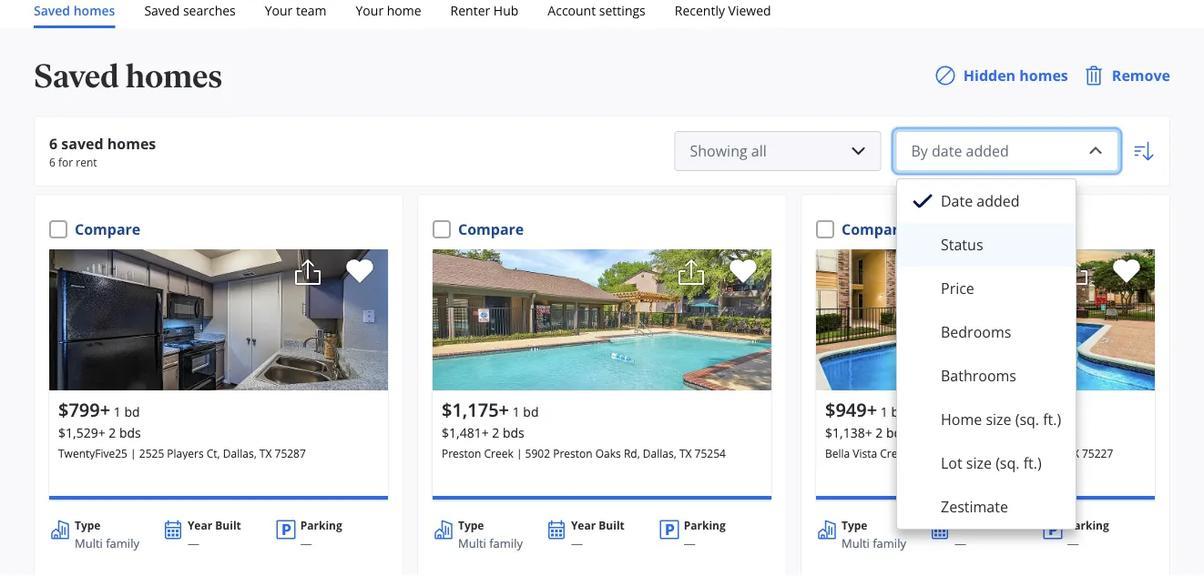 Task type: vqa. For each thing, say whether or not it's contained in the screenshot.
Year associated with $1,175+
yes



Task type: describe. For each thing, give the bounding box(es) containing it.
home size (sq. ft.)
[[941, 410, 1062, 430]]

4 — from the left
[[684, 536, 696, 552]]

bathrooms
[[941, 366, 1017, 386]]

6 saved homes 6 for rent
[[49, 134, 156, 169]]

1 — from the left
[[188, 536, 199, 552]]

$1,481+
[[442, 424, 489, 441]]

multi for $799+
[[75, 536, 103, 552]]

date
[[941, 191, 973, 211]]

buckner
[[958, 446, 1000, 461]]

account settings
[[548, 1, 646, 19]]

home
[[941, 410, 982, 430]]

3 tx from the left
[[1067, 446, 1079, 461]]

account settings link
[[548, 0, 646, 21]]

preston creek image
[[433, 210, 772, 430]]

type for $949+
[[842, 518, 868, 533]]

3 | from the left
[[913, 446, 919, 461]]

price
[[941, 279, 975, 298]]

year built — for $799+
[[188, 518, 241, 552]]

bds for $799+
[[119, 424, 141, 441]]

$799+
[[58, 397, 110, 422]]

type image
[[433, 519, 455, 541]]

By date added text field
[[911, 137, 1074, 166]]

blvd,
[[1003, 446, 1028, 461]]

unsave this home button for $799+
[[332, 250, 383, 299]]

saved searches
[[144, 1, 236, 19]]

preston creek | 5902 preston oaks rd, dallas, tx 75254 link
[[442, 446, 763, 461]]

2 | from the left
[[516, 446, 522, 461]]

size for lot
[[966, 454, 992, 473]]

compare checkbox for $1,175+
[[433, 220, 451, 239]]

status option
[[897, 223, 1076, 267]]

5 — from the left
[[955, 536, 966, 552]]

1 preston from the left
[[442, 446, 481, 461]]

2 creek from the left
[[880, 446, 910, 461]]

(sq. for lot size (sq. ft.)
[[996, 454, 1020, 473]]

twentyfive25 | 2525 players ct, dallas, tx 75287 link
[[58, 446, 379, 461]]

family for $949+
[[873, 536, 906, 552]]

share this home image for $949+
[[1060, 258, 1090, 287]]

1 for $1,175+
[[513, 403, 520, 420]]

2 — from the left
[[300, 536, 312, 552]]

your for your team
[[265, 1, 293, 19]]

family for $799+
[[106, 536, 139, 552]]

type image for $799+
[[49, 519, 71, 541]]

bds for $949+
[[886, 424, 908, 441]]

parking image for $1,175+
[[658, 519, 680, 541]]

multi for $1,175+
[[458, 536, 486, 552]]

zestimate
[[941, 497, 1008, 517]]

your team link
[[265, 0, 327, 21]]

ft.) for lot size (sq. ft.)
[[1024, 454, 1042, 473]]

team
[[296, 1, 327, 19]]

75227
[[1082, 446, 1114, 461]]

year built image
[[929, 519, 951, 541]]

size for home
[[986, 410, 1012, 430]]

parking for $799+
[[300, 518, 342, 533]]

date added
[[941, 191, 1020, 211]]

(sq. for home size (sq. ft.)
[[1016, 410, 1040, 430]]

2 preston from the left
[[553, 446, 593, 461]]

Compare checkbox
[[816, 220, 835, 239]]

preston creek | 5902 preston oaks rd, dallas, tx 75254
[[442, 446, 726, 461]]

2 for $1,175+
[[492, 424, 500, 441]]

built for $949+
[[982, 518, 1008, 533]]

$799+ 1 bd $1,529+ 2 bds
[[58, 397, 141, 441]]

bella vista creek | 3402 s buckner blvd, dallas, tx 75227
[[825, 446, 1114, 461]]

year built — for $949+
[[955, 518, 1008, 552]]

recently viewed link
[[675, 0, 771, 21]]

remove
[[1112, 66, 1171, 85]]

75287
[[275, 446, 306, 461]]

date added option
[[897, 179, 1076, 223]]

lot size (sq. ft.)
[[941, 454, 1042, 473]]

renter hub link
[[451, 0, 519, 21]]

parking image for $799+
[[275, 519, 297, 541]]

2525
[[139, 446, 164, 461]]

$1,175+
[[442, 397, 509, 422]]

3 — from the left
[[571, 536, 583, 552]]

settings
[[599, 1, 646, 19]]

parking for $1,175+
[[684, 518, 726, 533]]

home
[[387, 1, 421, 19]]

saved for saved searches link
[[144, 1, 180, 19]]

type multi family for $799+
[[75, 518, 139, 552]]

hidden homes link
[[935, 65, 1068, 87]]

share this home image
[[293, 258, 323, 287]]

your home
[[356, 1, 421, 19]]

s
[[949, 446, 955, 461]]

year built — for $1,175+
[[571, 518, 625, 552]]

compare for $799+
[[75, 220, 141, 239]]

hub
[[494, 1, 519, 19]]

parking — for $799+
[[300, 518, 342, 552]]

recently viewed
[[675, 1, 771, 19]]

saved for saved homes link
[[34, 1, 70, 19]]

hidden
[[964, 66, 1016, 85]]

year built image for $799+
[[162, 519, 184, 541]]

list box containing date added
[[896, 179, 1077, 530]]

twentyfive25 | 2525 players ct, dallas, tx 75287
[[58, 446, 306, 461]]

remove button
[[1083, 65, 1171, 87]]



Task type: locate. For each thing, give the bounding box(es) containing it.
2 saved homes from the top
[[34, 56, 222, 95]]

preston
[[442, 446, 481, 461], [553, 446, 593, 461]]

tx left 75254
[[680, 446, 692, 461]]

saved homes link
[[34, 0, 115, 21]]

2 horizontal spatial tx
[[1067, 446, 1079, 461]]

1 vertical spatial saved homes
[[34, 56, 222, 95]]

1 horizontal spatial bd
[[523, 403, 539, 420]]

parking
[[300, 518, 342, 533], [684, 518, 726, 533], [1068, 518, 1109, 533]]

2 horizontal spatial bds
[[886, 424, 908, 441]]

2 multi from the left
[[458, 536, 486, 552]]

size right lot
[[966, 454, 992, 473]]

2 compare checkbox from the left
[[433, 220, 451, 239]]

year down preston creek | 5902 preston oaks rd, dallas, tx 75254
[[571, 518, 596, 533]]

your left home
[[356, 1, 384, 19]]

0 horizontal spatial multi
[[75, 536, 103, 552]]

type image down bella
[[816, 519, 838, 541]]

your team
[[265, 1, 327, 19]]

3 bds from the left
[[886, 424, 908, 441]]

3402
[[921, 446, 946, 461]]

0 horizontal spatial 1
[[114, 403, 121, 420]]

bd for $799+
[[124, 403, 140, 420]]

0 vertical spatial (sq.
[[1016, 410, 1040, 430]]

dallas, right ct,
[[223, 446, 257, 461]]

2 horizontal spatial 1
[[881, 403, 888, 420]]

2 type multi family from the left
[[458, 518, 523, 552]]

1 parking — from the left
[[300, 518, 342, 552]]

1
[[114, 403, 121, 420], [513, 403, 520, 420], [881, 403, 888, 420]]

2 horizontal spatial year built —
[[955, 518, 1008, 552]]

players
[[167, 446, 204, 461]]

recently
[[675, 1, 725, 19]]

bd inside $949+ 1 bd $1,138+ 2 bds
[[891, 403, 907, 420]]

0 horizontal spatial type image
[[49, 519, 71, 541]]

1 horizontal spatial ft.)
[[1043, 410, 1062, 430]]

ft.) for home size (sq. ft.)
[[1043, 410, 1062, 430]]

0 horizontal spatial ft.)
[[1024, 454, 1042, 473]]

bds
[[119, 424, 141, 441], [503, 424, 525, 441], [886, 424, 908, 441]]

bd
[[124, 403, 140, 420], [523, 403, 539, 420], [891, 403, 907, 420]]

type image for $949+
[[816, 519, 838, 541]]

parking — for $1,175+
[[684, 518, 726, 552]]

1 horizontal spatial multi
[[458, 536, 486, 552]]

creek down $1,175+ 1 bd $1,481+ 2 bds
[[484, 446, 514, 461]]

unsave this home image
[[344, 258, 375, 289], [728, 258, 759, 289]]

twentyfive25
[[58, 446, 128, 461]]

list box
[[896, 179, 1077, 530]]

2 for $799+
[[109, 424, 116, 441]]

2 year built — from the left
[[571, 518, 625, 552]]

0 horizontal spatial bds
[[119, 424, 141, 441]]

2 horizontal spatial bd
[[891, 403, 907, 420]]

type
[[75, 518, 101, 533], [458, 518, 484, 533], [842, 518, 868, 533]]

creek right vista
[[880, 446, 910, 461]]

75254
[[695, 446, 726, 461]]

dallas,
[[223, 446, 257, 461], [643, 446, 677, 461], [1031, 446, 1064, 461]]

2 horizontal spatial compare
[[842, 220, 908, 239]]

parking down 75254
[[684, 518, 726, 533]]

type image
[[49, 519, 71, 541], [816, 519, 838, 541]]

year built image for $1,175+
[[546, 519, 567, 541]]

rent
[[76, 154, 97, 169]]

1 compare from the left
[[75, 220, 141, 239]]

$1,529+
[[58, 424, 105, 441]]

unsave this home image
[[1111, 258, 1142, 289]]

renter hub
[[451, 1, 519, 19]]

2 right the $1,481+
[[492, 424, 500, 441]]

1 share this home image from the left
[[677, 258, 706, 287]]

2 horizontal spatial 2
[[876, 424, 883, 441]]

preston right 5902 on the bottom left of the page
[[553, 446, 593, 461]]

parking —
[[300, 518, 342, 552], [684, 518, 726, 552], [1068, 518, 1109, 552]]

year down zestimate
[[955, 518, 980, 533]]

bd up 5902 on the bottom left of the page
[[523, 403, 539, 420]]

unsave this home button for $1,175+
[[715, 250, 766, 299]]

added
[[977, 191, 1020, 211]]

parking — down 75254
[[684, 518, 726, 552]]

1 6 from the top
[[49, 134, 58, 154]]

1 unsave this home button from the left
[[332, 250, 383, 299]]

1 bd from the left
[[124, 403, 140, 420]]

2
[[109, 424, 116, 441], [492, 424, 500, 441], [876, 424, 883, 441]]

1 horizontal spatial preston
[[553, 446, 593, 461]]

1 inside $1,175+ 1 bd $1,481+ 2 bds
[[513, 403, 520, 420]]

2 unsave this home button from the left
[[715, 250, 766, 299]]

$949+
[[825, 397, 877, 422]]

compare for $1,175+
[[458, 220, 524, 239]]

2 parking from the left
[[684, 518, 726, 533]]

1 | from the left
[[130, 446, 136, 461]]

3 parking image from the left
[[1042, 519, 1064, 541]]

saved
[[34, 1, 70, 19], [144, 1, 180, 19], [34, 56, 119, 95]]

(sq.
[[1016, 410, 1040, 430], [996, 454, 1020, 473]]

account
[[548, 1, 596, 19]]

year built —
[[188, 518, 241, 552], [571, 518, 625, 552], [955, 518, 1008, 552]]

saved homes
[[34, 1, 115, 19], [34, 56, 222, 95]]

compare checkbox for $799+
[[49, 220, 67, 239]]

3 compare from the left
[[842, 220, 908, 239]]

1 type multi family from the left
[[75, 518, 139, 552]]

ft.) up bella vista creek | 3402 s buckner blvd, dallas, tx 75227 link
[[1043, 410, 1062, 430]]

multi
[[75, 536, 103, 552], [458, 536, 486, 552], [842, 536, 870, 552]]

3 year built — from the left
[[955, 518, 1008, 552]]

1 horizontal spatial built
[[599, 518, 625, 533]]

3 type multi family from the left
[[842, 518, 906, 552]]

bd for $1,175+
[[523, 403, 539, 420]]

type multi family for $949+
[[842, 518, 906, 552]]

homes
[[74, 1, 115, 19], [126, 56, 222, 95], [1020, 66, 1068, 85], [107, 134, 156, 154]]

your for your home
[[356, 1, 384, 19]]

1 creek from the left
[[484, 446, 514, 461]]

1 year built — from the left
[[188, 518, 241, 552]]

2 type image from the left
[[816, 519, 838, 541]]

viewed
[[728, 1, 771, 19]]

bds down $1,175+
[[503, 424, 525, 441]]

built for $1,175+
[[599, 518, 625, 533]]

chevron right image
[[266, 102, 288, 123]]

0 vertical spatial saved homes
[[34, 1, 115, 19]]

2 parking — from the left
[[684, 518, 726, 552]]

unsave this home button for $949+
[[1099, 250, 1150, 299]]

2 inside $949+ 1 bd $1,138+ 2 bds
[[876, 424, 883, 441]]

2 unsave this home image from the left
[[728, 258, 759, 289]]

twentyfive25 image
[[49, 207, 388, 433]]

share this home image for $1,175+
[[677, 258, 706, 287]]

3 2 from the left
[[876, 424, 883, 441]]

built for $799+
[[215, 518, 241, 533]]

bella
[[825, 446, 850, 461]]

parking for $949+
[[1068, 518, 1109, 533]]

1 year built image from the left
[[162, 519, 184, 541]]

2 parking image from the left
[[658, 519, 680, 541]]

1 horizontal spatial creek
[[880, 446, 910, 461]]

1 horizontal spatial type image
[[816, 519, 838, 541]]

hidden homes
[[964, 66, 1068, 85]]

0 horizontal spatial type
[[75, 518, 101, 533]]

1 horizontal spatial parking image
[[658, 519, 680, 541]]

3 year from the left
[[955, 518, 980, 533]]

parking down 75287
[[300, 518, 342, 533]]

6 — from the left
[[1068, 536, 1079, 552]]

1 multi from the left
[[75, 536, 103, 552]]

1 horizontal spatial dallas,
[[643, 446, 677, 461]]

3 bd from the left
[[891, 403, 907, 420]]

bd for $949+
[[891, 403, 907, 420]]

0 horizontal spatial 2
[[109, 424, 116, 441]]

1 horizontal spatial type
[[458, 518, 484, 533]]

type right type image
[[458, 518, 484, 533]]

oaks
[[596, 446, 621, 461]]

bds up 2525
[[119, 424, 141, 441]]

parking — for $949+
[[1068, 518, 1109, 552]]

2 1 from the left
[[513, 403, 520, 420]]

1 1 from the left
[[114, 403, 121, 420]]

3 dallas, from the left
[[1031, 446, 1064, 461]]

type image down twentyfive25
[[49, 519, 71, 541]]

parking image
[[275, 519, 297, 541], [658, 519, 680, 541], [1042, 519, 1064, 541]]

1 compare checkbox from the left
[[49, 220, 67, 239]]

3 type from the left
[[842, 518, 868, 533]]

year built image
[[162, 519, 184, 541], [546, 519, 567, 541]]

type multi family down twentyfive25
[[75, 518, 139, 552]]

2 up twentyfive25
[[109, 424, 116, 441]]

2 up vista
[[876, 424, 883, 441]]

2 year from the left
[[571, 518, 596, 533]]

2 2 from the left
[[492, 424, 500, 441]]

year built — down zestimate
[[955, 518, 1008, 552]]

0 vertical spatial size
[[986, 410, 1012, 430]]

0 horizontal spatial parking
[[300, 518, 342, 533]]

family
[[106, 536, 139, 552], [489, 536, 523, 552], [873, 536, 906, 552]]

$949+ 1 bd $1,138+ 2 bds
[[825, 397, 908, 441]]

lot
[[941, 454, 963, 473]]

saved
[[61, 134, 103, 154]]

0 horizontal spatial bd
[[124, 403, 140, 420]]

2 compare from the left
[[458, 220, 524, 239]]

vista
[[853, 446, 878, 461]]

unsave this home image for $799+
[[344, 258, 375, 289]]

bd up 2525
[[124, 403, 140, 420]]

1 right $949+
[[881, 403, 888, 420]]

parking — down 75287
[[300, 518, 342, 552]]

year for $799+
[[188, 518, 212, 533]]

year for $1,175+
[[571, 518, 596, 533]]

for
[[58, 154, 73, 169]]

parking down 75227
[[1068, 518, 1109, 533]]

built down twentyfive25 | 2525 players ct, dallas, tx 75287 link
[[215, 518, 241, 533]]

1 bds from the left
[[119, 424, 141, 441]]

share this home image
[[677, 258, 706, 287], [1060, 258, 1090, 287]]

2 horizontal spatial parking —
[[1068, 518, 1109, 552]]

parking image for $949+
[[1042, 519, 1064, 541]]

1 type image from the left
[[49, 519, 71, 541]]

1 horizontal spatial 2
[[492, 424, 500, 441]]

0 horizontal spatial year
[[188, 518, 212, 533]]

| left 3402
[[913, 446, 919, 461]]

type multi family
[[75, 518, 139, 552], [458, 518, 523, 552], [842, 518, 906, 552]]

2 horizontal spatial parking image
[[1042, 519, 1064, 541]]

2 year built image from the left
[[546, 519, 567, 541]]

1 vertical spatial ft.)
[[1024, 454, 1042, 473]]

6 left for
[[49, 154, 55, 169]]

6
[[49, 134, 58, 154], [49, 154, 55, 169]]

2 dallas, from the left
[[643, 446, 677, 461]]

bds inside $1,175+ 1 bd $1,481+ 2 bds
[[503, 424, 525, 441]]

multi right type image
[[458, 536, 486, 552]]

0 horizontal spatial built
[[215, 518, 241, 533]]

type down twentyfive25
[[75, 518, 101, 533]]

2 6 from the top
[[49, 154, 55, 169]]

built down zestimate
[[982, 518, 1008, 533]]

compare for $949+
[[842, 220, 908, 239]]

2 horizontal spatial family
[[873, 536, 906, 552]]

6 left saved
[[49, 134, 58, 154]]

2 bds from the left
[[503, 424, 525, 441]]

ft.)
[[1043, 410, 1062, 430], [1024, 454, 1042, 473]]

bds right $1,138+
[[886, 424, 908, 441]]

type for $1,175+
[[458, 518, 484, 533]]

1 horizontal spatial unsave this home image
[[728, 258, 759, 289]]

searches
[[183, 1, 236, 19]]

type multi family left year built icon
[[842, 518, 906, 552]]

built
[[215, 518, 241, 533], [599, 518, 625, 533], [982, 518, 1008, 533]]

3 built from the left
[[982, 518, 1008, 533]]

type multi family for $1,175+
[[458, 518, 523, 552]]

bds inside $799+ 1 bd $1,529+ 2 bds
[[119, 424, 141, 441]]

2 inside $1,175+ 1 bd $1,481+ 2 bds
[[492, 424, 500, 441]]

your
[[265, 1, 293, 19], [356, 1, 384, 19]]

bedrooms
[[941, 323, 1012, 342]]

1 right $1,175+
[[513, 403, 520, 420]]

0 horizontal spatial creek
[[484, 446, 514, 461]]

1 horizontal spatial tx
[[680, 446, 692, 461]]

preston down the $1,481+
[[442, 446, 481, 461]]

1 built from the left
[[215, 518, 241, 533]]

1 horizontal spatial year built image
[[546, 519, 567, 541]]

1 family from the left
[[106, 536, 139, 552]]

2 horizontal spatial |
[[913, 446, 919, 461]]

1 horizontal spatial year
[[571, 518, 596, 533]]

built down oaks
[[599, 518, 625, 533]]

0 horizontal spatial parking —
[[300, 518, 342, 552]]

1 horizontal spatial year built —
[[571, 518, 625, 552]]

0 horizontal spatial family
[[106, 536, 139, 552]]

2 for $949+
[[876, 424, 883, 441]]

1 horizontal spatial unsave this home button
[[715, 250, 766, 299]]

bella vista creek | 3402 s buckner blvd, dallas, tx 75227 link
[[825, 446, 1146, 461]]

0 horizontal spatial preston
[[442, 446, 481, 461]]

0 horizontal spatial year built image
[[162, 519, 184, 541]]

5902
[[525, 446, 550, 461]]

multi for $949+
[[842, 536, 870, 552]]

1 horizontal spatial compare
[[458, 220, 524, 239]]

1 for $799+
[[114, 403, 121, 420]]

saved inside saved homes link
[[34, 1, 70, 19]]

1 year from the left
[[188, 518, 212, 533]]

2 share this home image from the left
[[1060, 258, 1090, 287]]

1 horizontal spatial parking —
[[684, 518, 726, 552]]

1 horizontal spatial family
[[489, 536, 523, 552]]

1 horizontal spatial type multi family
[[458, 518, 523, 552]]

0 horizontal spatial tx
[[260, 446, 272, 461]]

0 horizontal spatial unsave this home image
[[344, 258, 375, 289]]

type for $799+
[[75, 518, 101, 533]]

rd,
[[624, 446, 640, 461]]

1 for $949+
[[881, 403, 888, 420]]

3 family from the left
[[873, 536, 906, 552]]

| left 2525
[[130, 446, 136, 461]]

dallas, right blvd,
[[1031, 446, 1064, 461]]

1 right $799+
[[114, 403, 121, 420]]

year built — down preston creek | 5902 preston oaks rd, dallas, tx 75254 link
[[571, 518, 625, 552]]

3 unsave this home button from the left
[[1099, 250, 1150, 299]]

2 inside $799+ 1 bd $1,529+ 2 bds
[[109, 424, 116, 441]]

your home link
[[356, 0, 421, 21]]

1 2 from the left
[[109, 424, 116, 441]]

tx left 75227
[[1067, 446, 1079, 461]]

dallas, right rd,
[[643, 446, 677, 461]]

$1,175+ 1 bd $1,481+ 2 bds
[[442, 397, 539, 441]]

1 vertical spatial size
[[966, 454, 992, 473]]

2 built from the left
[[599, 518, 625, 533]]

status
[[941, 235, 983, 255]]

0 horizontal spatial dallas,
[[223, 446, 257, 461]]

2 your from the left
[[356, 1, 384, 19]]

parking — down 75227
[[1068, 518, 1109, 552]]

home image
[[41, 15, 81, 55]]

0 horizontal spatial share this home image
[[677, 258, 706, 287]]

2 horizontal spatial type multi family
[[842, 518, 906, 552]]

bds for $1,175+
[[503, 424, 525, 441]]

0 horizontal spatial parking image
[[275, 519, 297, 541]]

0 horizontal spatial compare checkbox
[[49, 220, 67, 239]]

0 horizontal spatial your
[[265, 1, 293, 19]]

multi left year built icon
[[842, 536, 870, 552]]

1 parking from the left
[[300, 518, 342, 533]]

1 vertical spatial (sq.
[[996, 454, 1020, 473]]

1 inside $799+ 1 bd $1,529+ 2 bds
[[114, 403, 121, 420]]

1 your from the left
[[265, 1, 293, 19]]

type down vista
[[842, 518, 868, 533]]

unsave this home image for $1,175+
[[728, 258, 759, 289]]

2 bd from the left
[[523, 403, 539, 420]]

year built image down twentyfive25 | 2525 players ct, dallas, tx 75287
[[162, 519, 184, 541]]

type multi family right type image
[[458, 518, 523, 552]]

bd inside $799+ 1 bd $1,529+ 2 bds
[[124, 403, 140, 420]]

Compare checkbox
[[49, 220, 67, 239], [433, 220, 451, 239]]

1 inside $949+ 1 bd $1,138+ 2 bds
[[881, 403, 888, 420]]

0 horizontal spatial type multi family
[[75, 518, 139, 552]]

year
[[188, 518, 212, 533], [571, 518, 596, 533], [955, 518, 980, 533]]

3 parking from the left
[[1068, 518, 1109, 533]]

1 parking image from the left
[[275, 519, 297, 541]]

1 unsave this home image from the left
[[344, 258, 375, 289]]

renter
[[451, 1, 490, 19]]

1 horizontal spatial parking
[[684, 518, 726, 533]]

3 1 from the left
[[881, 403, 888, 420]]

0 vertical spatial 6
[[49, 134, 58, 154]]

1 type from the left
[[75, 518, 101, 533]]

sort descending image
[[1133, 140, 1155, 162]]

| left 5902 on the bottom left of the page
[[516, 446, 522, 461]]

bd inside $1,175+ 1 bd $1,481+ 2 bds
[[523, 403, 539, 420]]

1 tx from the left
[[260, 446, 272, 461]]

family for $1,175+
[[489, 536, 523, 552]]

saved searches link
[[144, 0, 236, 21]]

3 multi from the left
[[842, 536, 870, 552]]

bds inside $949+ 1 bd $1,138+ 2 bds
[[886, 424, 908, 441]]

your left team on the top left of page
[[265, 1, 293, 19]]

saved inside saved searches link
[[144, 1, 180, 19]]

$1,138+
[[825, 424, 872, 441]]

2 horizontal spatial year
[[955, 518, 980, 533]]

size up bella vista creek | 3402 s buckner blvd, dallas, tx 75227 link
[[986, 410, 1012, 430]]

1 saved homes from the top
[[34, 1, 115, 19]]

0 horizontal spatial year built —
[[188, 518, 241, 552]]

tx left 75287
[[260, 446, 272, 461]]

1 horizontal spatial bds
[[503, 424, 525, 441]]

compare
[[75, 220, 141, 239], [458, 220, 524, 239], [842, 220, 908, 239]]

unsave this home button
[[332, 250, 383, 299], [715, 250, 766, 299], [1099, 250, 1150, 299]]

2 horizontal spatial type
[[842, 518, 868, 533]]

year built — down ct,
[[188, 518, 241, 552]]

1 horizontal spatial |
[[516, 446, 522, 461]]

year down ct,
[[188, 518, 212, 533]]

bd right $949+
[[891, 403, 907, 420]]

3 parking — from the left
[[1068, 518, 1109, 552]]

2 horizontal spatial dallas,
[[1031, 446, 1064, 461]]

0 vertical spatial ft.)
[[1043, 410, 1062, 430]]

ct,
[[207, 446, 220, 461]]

1 vertical spatial 6
[[49, 154, 55, 169]]

year built image down 5902 on the bottom left of the page
[[546, 519, 567, 541]]

multi down twentyfive25
[[75, 536, 103, 552]]

creek
[[484, 446, 514, 461], [880, 446, 910, 461]]

1 horizontal spatial share this home image
[[1060, 258, 1090, 287]]

2 type from the left
[[458, 518, 484, 533]]

1 dallas, from the left
[[223, 446, 257, 461]]

1 horizontal spatial 1
[[513, 403, 520, 420]]

|
[[130, 446, 136, 461], [516, 446, 522, 461], [913, 446, 919, 461]]

2 horizontal spatial parking
[[1068, 518, 1109, 533]]

0 horizontal spatial compare
[[75, 220, 141, 239]]

0 horizontal spatial |
[[130, 446, 136, 461]]

ft.) down the home size (sq. ft.)
[[1024, 454, 1042, 473]]

tx
[[260, 446, 272, 461], [680, 446, 692, 461], [1067, 446, 1079, 461]]

size
[[986, 410, 1012, 430], [966, 454, 992, 473]]

1 horizontal spatial your
[[356, 1, 384, 19]]

year for $949+
[[955, 518, 980, 533]]

1 horizontal spatial compare checkbox
[[433, 220, 451, 239]]

0 horizontal spatial unsave this home button
[[332, 250, 383, 299]]

2 family from the left
[[489, 536, 523, 552]]

2 horizontal spatial built
[[982, 518, 1008, 533]]

homes inside 6 saved homes 6 for rent
[[107, 134, 156, 154]]

2 tx from the left
[[680, 446, 692, 461]]

2 horizontal spatial multi
[[842, 536, 870, 552]]

2 horizontal spatial unsave this home button
[[1099, 250, 1150, 299]]



